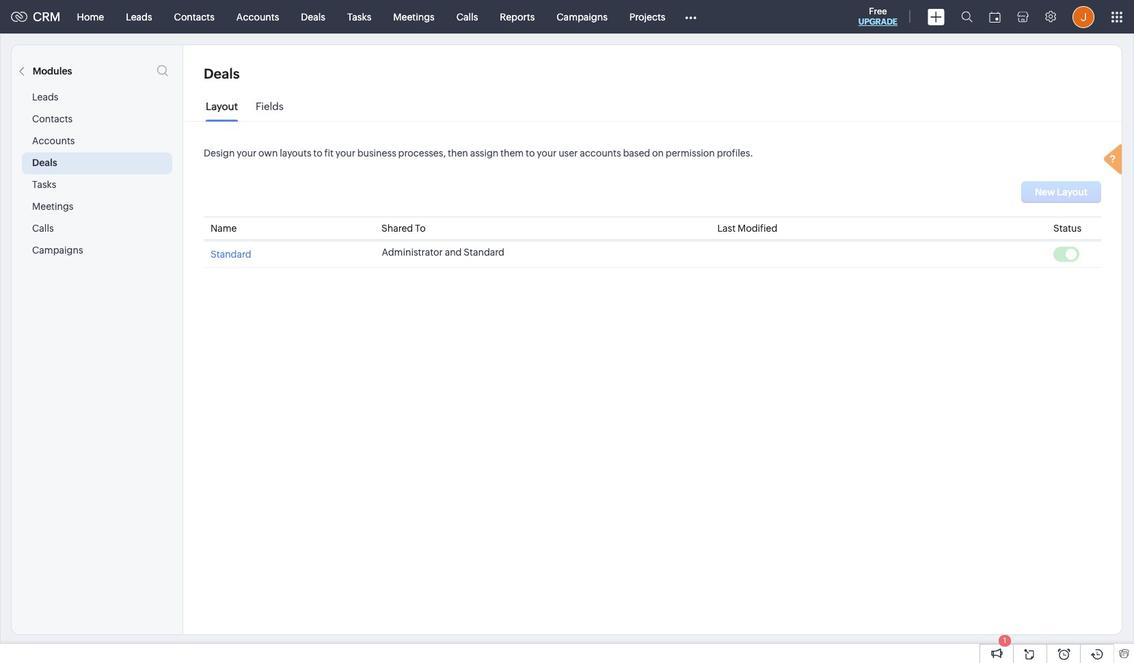 Task type: vqa. For each thing, say whether or not it's contained in the screenshot.
'Cancel' at the bottom left of the page
no



Task type: describe. For each thing, give the bounding box(es) containing it.
processes,
[[399, 148, 446, 159]]

home
[[77, 11, 104, 22]]

home link
[[66, 0, 115, 33]]

reports
[[500, 11, 535, 22]]

1 your from the left
[[237, 148, 257, 159]]

own
[[259, 148, 278, 159]]

2 horizontal spatial deals
[[301, 11, 326, 22]]

layout link
[[206, 101, 238, 122]]

modules
[[33, 66, 72, 77]]

accounts
[[580, 148, 622, 159]]

3 your from the left
[[537, 148, 557, 159]]

and
[[445, 247, 462, 258]]

campaigns inside campaigns link
[[557, 11, 608, 22]]

administrator and standard
[[382, 247, 505, 258]]

1 vertical spatial leads
[[32, 92, 58, 103]]

fields link
[[256, 101, 284, 122]]

layout
[[206, 101, 238, 112]]

0 horizontal spatial tasks
[[32, 179, 56, 190]]

to
[[415, 223, 426, 234]]

assign
[[470, 148, 499, 159]]

contacts inside contacts link
[[174, 11, 215, 22]]

tasks link
[[337, 0, 383, 33]]

design
[[204, 148, 235, 159]]

0 horizontal spatial campaigns
[[32, 245, 83, 256]]

create menu element
[[920, 0, 954, 33]]

free
[[870, 6, 888, 16]]

profile element
[[1065, 0, 1103, 33]]

fit
[[325, 148, 334, 159]]

meetings link
[[383, 0, 446, 33]]

deals link
[[290, 0, 337, 33]]

then
[[448, 148, 468, 159]]

1 vertical spatial contacts
[[32, 114, 73, 125]]

business
[[358, 148, 397, 159]]

based
[[623, 148, 651, 159]]

1 horizontal spatial accounts
[[237, 11, 279, 22]]

free upgrade
[[859, 6, 898, 27]]

upgrade
[[859, 17, 898, 27]]

crm
[[33, 10, 61, 24]]

contacts link
[[163, 0, 226, 33]]

calls link
[[446, 0, 489, 33]]

design your own layouts to fit your business processes, then assign them to your user accounts based on permission profiles.
[[204, 148, 754, 159]]

2 your from the left
[[336, 148, 356, 159]]

0 vertical spatial leads
[[126, 11, 152, 22]]

Other Modules field
[[677, 6, 706, 28]]

permission
[[666, 148, 715, 159]]

0 horizontal spatial deals
[[32, 157, 57, 168]]

accounts link
[[226, 0, 290, 33]]

layouts
[[280, 148, 312, 159]]

1 horizontal spatial standard
[[464, 247, 505, 258]]



Task type: locate. For each thing, give the bounding box(es) containing it.
1 vertical spatial calls
[[32, 223, 54, 234]]

crm link
[[11, 10, 61, 24]]

to left the fit
[[314, 148, 323, 159]]

to right them
[[526, 148, 535, 159]]

contacts
[[174, 11, 215, 22], [32, 114, 73, 125]]

0 horizontal spatial accounts
[[32, 135, 75, 146]]

modified
[[738, 223, 778, 234]]

leads link
[[115, 0, 163, 33]]

standard
[[464, 247, 505, 258], [211, 249, 252, 260]]

1 horizontal spatial to
[[526, 148, 535, 159]]

projects link
[[619, 0, 677, 33]]

standard right and
[[464, 247, 505, 258]]

1 horizontal spatial campaigns
[[557, 11, 608, 22]]

1 vertical spatial deals
[[204, 66, 240, 81]]

fields
[[256, 101, 284, 112]]

calendar image
[[990, 11, 1001, 22]]

2 to from the left
[[526, 148, 535, 159]]

0 horizontal spatial to
[[314, 148, 323, 159]]

on
[[653, 148, 664, 159]]

last modified
[[718, 223, 778, 234]]

leads right home
[[126, 11, 152, 22]]

leads
[[126, 11, 152, 22], [32, 92, 58, 103]]

accounts
[[237, 11, 279, 22], [32, 135, 75, 146]]

calls
[[457, 11, 478, 22], [32, 223, 54, 234]]

deals
[[301, 11, 326, 22], [204, 66, 240, 81], [32, 157, 57, 168]]

0 horizontal spatial your
[[237, 148, 257, 159]]

create menu image
[[928, 9, 945, 25]]

0 vertical spatial deals
[[301, 11, 326, 22]]

tasks
[[347, 11, 372, 22], [32, 179, 56, 190]]

your left "user"
[[537, 148, 557, 159]]

1 horizontal spatial your
[[336, 148, 356, 159]]

0 vertical spatial accounts
[[237, 11, 279, 22]]

shared
[[382, 223, 413, 234]]

last
[[718, 223, 736, 234]]

leads down the modules
[[32, 92, 58, 103]]

name
[[211, 223, 237, 234]]

1 horizontal spatial calls
[[457, 11, 478, 22]]

meetings
[[394, 11, 435, 22], [32, 201, 73, 212]]

search image
[[962, 11, 973, 23]]

contacts right leads link
[[174, 11, 215, 22]]

standard down name
[[211, 249, 252, 260]]

contacts down the modules
[[32, 114, 73, 125]]

0 horizontal spatial contacts
[[32, 114, 73, 125]]

standard link
[[211, 247, 252, 260]]

your
[[237, 148, 257, 159], [336, 148, 356, 159], [537, 148, 557, 159]]

your left own
[[237, 148, 257, 159]]

0 vertical spatial meetings
[[394, 11, 435, 22]]

1 horizontal spatial deals
[[204, 66, 240, 81]]

1 vertical spatial meetings
[[32, 201, 73, 212]]

0 vertical spatial campaigns
[[557, 11, 608, 22]]

0 horizontal spatial calls
[[32, 223, 54, 234]]

administrator
[[382, 247, 443, 258]]

0 horizontal spatial meetings
[[32, 201, 73, 212]]

campaigns link
[[546, 0, 619, 33]]

1 vertical spatial campaigns
[[32, 245, 83, 256]]

1 vertical spatial tasks
[[32, 179, 56, 190]]

profiles.
[[717, 148, 754, 159]]

profile image
[[1073, 6, 1095, 28]]

1 horizontal spatial contacts
[[174, 11, 215, 22]]

1 vertical spatial accounts
[[32, 135, 75, 146]]

0 horizontal spatial standard
[[211, 249, 252, 260]]

to
[[314, 148, 323, 159], [526, 148, 535, 159]]

None button
[[1022, 181, 1102, 203]]

0 vertical spatial contacts
[[174, 11, 215, 22]]

2 vertical spatial deals
[[32, 157, 57, 168]]

0 vertical spatial calls
[[457, 11, 478, 22]]

1 horizontal spatial tasks
[[347, 11, 372, 22]]

1 horizontal spatial meetings
[[394, 11, 435, 22]]

status
[[1054, 223, 1082, 234]]

your right the fit
[[336, 148, 356, 159]]

search element
[[954, 0, 982, 34]]

1 to from the left
[[314, 148, 323, 159]]

reports link
[[489, 0, 546, 33]]

them
[[501, 148, 524, 159]]

2 horizontal spatial your
[[537, 148, 557, 159]]

1
[[1004, 637, 1007, 645]]

user
[[559, 148, 578, 159]]

1 horizontal spatial leads
[[126, 11, 152, 22]]

shared to
[[382, 223, 426, 234]]

projects
[[630, 11, 666, 22]]

campaigns
[[557, 11, 608, 22], [32, 245, 83, 256]]

0 horizontal spatial leads
[[32, 92, 58, 103]]

0 vertical spatial tasks
[[347, 11, 372, 22]]



